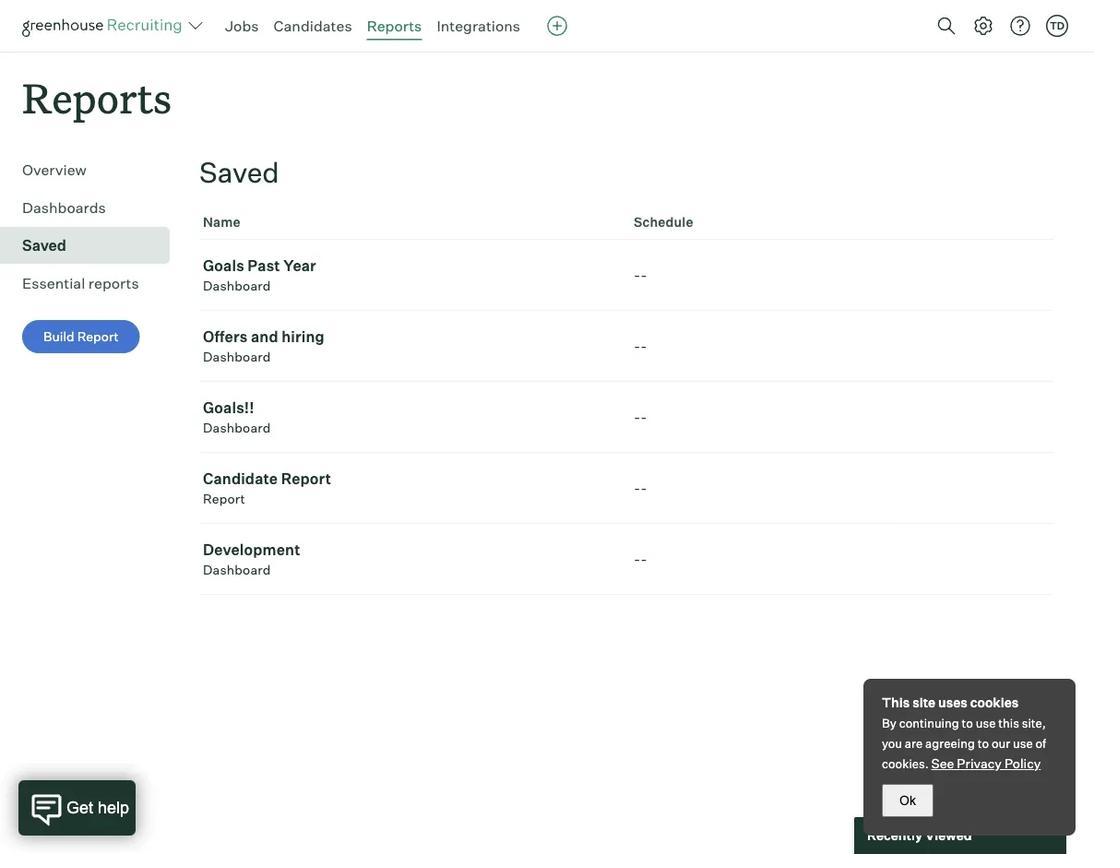 Task type: vqa. For each thing, say whether or not it's contained in the screenshot.
Email *
no



Task type: describe. For each thing, give the bounding box(es) containing it.
cookies.
[[882, 757, 929, 772]]

td
[[1050, 19, 1065, 32]]

continuing
[[900, 716, 960, 731]]

dashboard inside goals past year dashboard
[[203, 278, 271, 294]]

hiring
[[282, 328, 325, 346]]

essential reports
[[22, 274, 139, 293]]

recently viewed
[[868, 828, 972, 844]]

3 -- from the top
[[634, 408, 648, 427]]

of
[[1036, 737, 1047, 751]]

privacy
[[958, 756, 1002, 772]]

see privacy policy
[[932, 756, 1042, 772]]

dashboard inside development dashboard
[[203, 562, 271, 578]]

integrations
[[437, 17, 521, 35]]

candidate report report
[[203, 470, 332, 507]]

overview
[[22, 161, 87, 179]]

ok button
[[882, 785, 934, 818]]

build report button
[[22, 320, 140, 354]]

development dashboard
[[203, 541, 300, 578]]

offers and hiring dashboard
[[203, 328, 325, 365]]

reports
[[88, 274, 139, 293]]

report for build
[[77, 329, 119, 345]]

5 -- from the top
[[634, 550, 648, 569]]

-- for report
[[634, 479, 648, 498]]

1 vertical spatial to
[[978, 737, 990, 751]]

build
[[43, 329, 74, 345]]

site,
[[1022, 716, 1047, 731]]

build report
[[43, 329, 119, 345]]

site
[[913, 695, 936, 711]]

candidates
[[274, 17, 352, 35]]

viewed
[[926, 828, 972, 844]]

past
[[248, 257, 280, 275]]

td button
[[1043, 11, 1073, 41]]

recently
[[868, 828, 923, 844]]

dashboard inside offers and hiring dashboard
[[203, 349, 271, 365]]

ok
[[900, 794, 917, 808]]

goals!!
[[203, 399, 254, 417]]

dashboards
[[22, 199, 106, 217]]

3 dashboard from the top
[[203, 420, 271, 436]]

policy
[[1005, 756, 1042, 772]]

goals!! dashboard
[[203, 399, 271, 436]]

and
[[251, 328, 278, 346]]

jobs link
[[225, 17, 259, 35]]

saved link
[[22, 235, 162, 257]]

see privacy policy link
[[932, 756, 1042, 772]]

reports link
[[367, 17, 422, 35]]

report for candidate
[[281, 470, 332, 488]]



Task type: locate. For each thing, give the bounding box(es) containing it.
candidates link
[[274, 17, 352, 35]]

4 -- from the top
[[634, 479, 648, 498]]

0 vertical spatial report
[[77, 329, 119, 345]]

1 vertical spatial saved
[[22, 236, 66, 255]]

offers
[[203, 328, 248, 346]]

1 horizontal spatial use
[[1013, 737, 1033, 751]]

2 horizontal spatial report
[[281, 470, 332, 488]]

by
[[882, 716, 897, 731]]

essential reports link
[[22, 272, 162, 295]]

this site uses cookies
[[882, 695, 1019, 711]]

report right build
[[77, 329, 119, 345]]

0 horizontal spatial to
[[962, 716, 974, 731]]

report down candidate on the bottom
[[203, 491, 245, 507]]

2 vertical spatial report
[[203, 491, 245, 507]]

cookies
[[971, 695, 1019, 711]]

essential
[[22, 274, 85, 293]]

1 -- from the top
[[634, 266, 648, 284]]

1 horizontal spatial saved
[[199, 155, 280, 190]]

reports
[[367, 17, 422, 35], [22, 70, 172, 125]]

saved
[[199, 155, 280, 190], [22, 236, 66, 255]]

use down cookies
[[976, 716, 996, 731]]

saved up name at the left of page
[[199, 155, 280, 190]]

to down uses
[[962, 716, 974, 731]]

-
[[634, 266, 641, 284], [641, 266, 648, 284], [634, 337, 641, 356], [641, 337, 648, 356], [634, 408, 641, 427], [641, 408, 648, 427], [634, 479, 641, 498], [641, 479, 648, 498], [634, 550, 641, 569], [641, 550, 648, 569]]

dashboard down the 'offers'
[[203, 349, 271, 365]]

to left our
[[978, 737, 990, 751]]

search image
[[936, 15, 958, 37]]

see
[[932, 756, 955, 772]]

candidate
[[203, 470, 278, 488]]

overview link
[[22, 159, 162, 181]]

0 vertical spatial use
[[976, 716, 996, 731]]

schedule
[[634, 214, 694, 230]]

dashboard down goals
[[203, 278, 271, 294]]

integrations link
[[437, 17, 521, 35]]

-- for year
[[634, 266, 648, 284]]

4 dashboard from the top
[[203, 562, 271, 578]]

1 horizontal spatial report
[[203, 491, 245, 507]]

use left of
[[1013, 737, 1033, 751]]

1 vertical spatial reports
[[22, 70, 172, 125]]

1 dashboard from the top
[[203, 278, 271, 294]]

dashboard
[[203, 278, 271, 294], [203, 349, 271, 365], [203, 420, 271, 436], [203, 562, 271, 578]]

goals past year dashboard
[[203, 257, 317, 294]]

reports right candidates
[[367, 17, 422, 35]]

1 vertical spatial use
[[1013, 737, 1033, 751]]

1 horizontal spatial reports
[[367, 17, 422, 35]]

report right candidate on the bottom
[[281, 470, 332, 488]]

report
[[77, 329, 119, 345], [281, 470, 332, 488], [203, 491, 245, 507]]

development
[[203, 541, 300, 560]]

goals
[[203, 257, 244, 275]]

2 -- from the top
[[634, 337, 648, 356]]

0 horizontal spatial reports
[[22, 70, 172, 125]]

1 horizontal spatial to
[[978, 737, 990, 751]]

our
[[992, 737, 1011, 751]]

0 vertical spatial to
[[962, 716, 974, 731]]

this
[[882, 695, 910, 711]]

use
[[976, 716, 996, 731], [1013, 737, 1033, 751]]

dashboards link
[[22, 197, 162, 219]]

name
[[203, 214, 241, 230]]

reports down greenhouse recruiting image
[[22, 70, 172, 125]]

configure image
[[973, 15, 995, 37]]

--
[[634, 266, 648, 284], [634, 337, 648, 356], [634, 408, 648, 427], [634, 479, 648, 498], [634, 550, 648, 569]]

td button
[[1047, 15, 1069, 37]]

year
[[284, 257, 317, 275]]

saved up essential
[[22, 236, 66, 255]]

greenhouse recruiting image
[[22, 15, 188, 37]]

uses
[[939, 695, 968, 711]]

report inside button
[[77, 329, 119, 345]]

jobs
[[225, 17, 259, 35]]

dashboard down development
[[203, 562, 271, 578]]

agreeing
[[926, 737, 976, 751]]

you
[[882, 737, 903, 751]]

-- for hiring
[[634, 337, 648, 356]]

this
[[999, 716, 1020, 731]]

to
[[962, 716, 974, 731], [978, 737, 990, 751]]

by continuing to use this site, you are agreeing to our use of cookies.
[[882, 716, 1047, 772]]

dashboard down goals!!
[[203, 420, 271, 436]]

are
[[905, 737, 923, 751]]

0 horizontal spatial saved
[[22, 236, 66, 255]]

2 dashboard from the top
[[203, 349, 271, 365]]

0 horizontal spatial report
[[77, 329, 119, 345]]

1 vertical spatial report
[[281, 470, 332, 488]]

0 vertical spatial reports
[[367, 17, 422, 35]]

0 vertical spatial saved
[[199, 155, 280, 190]]

0 horizontal spatial use
[[976, 716, 996, 731]]



